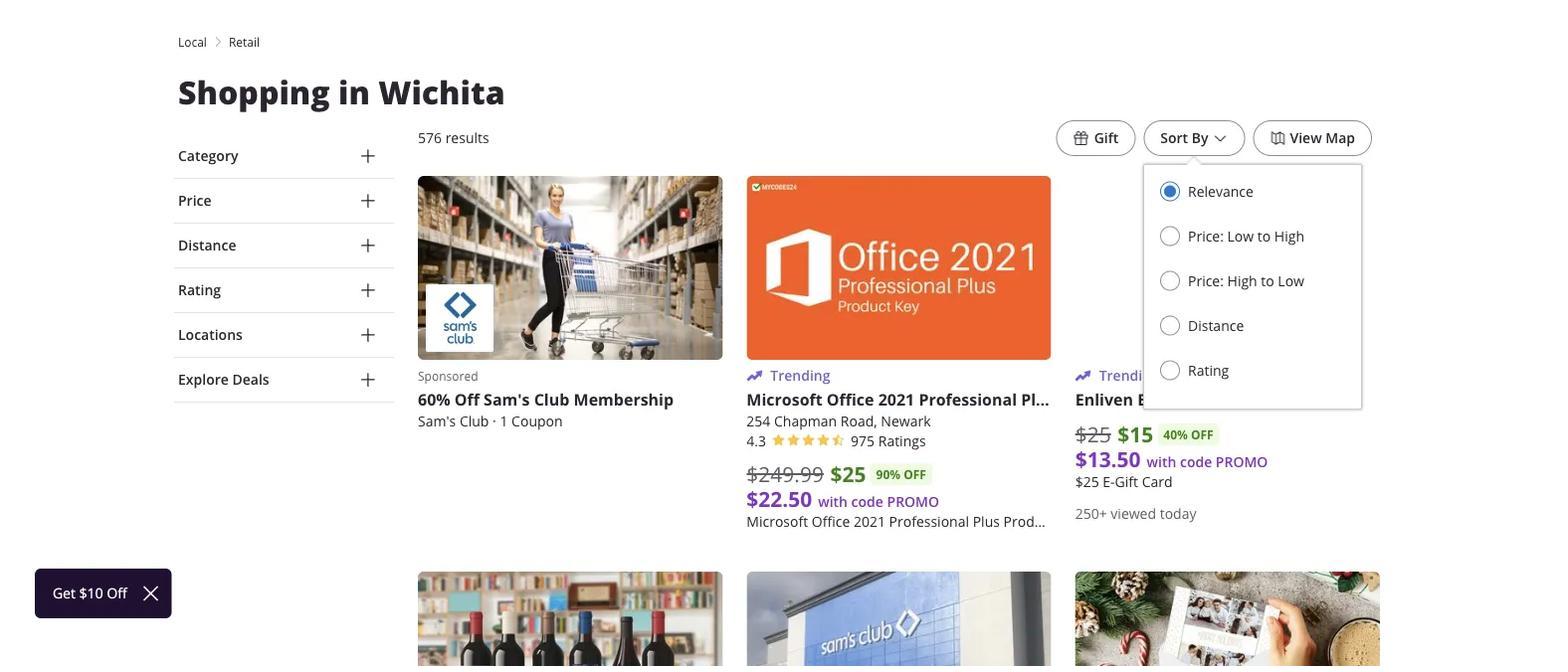 Task type: describe. For each thing, give the bounding box(es) containing it.
sponsored 60% off sam's club membership sam's club    ·    1 coupon
[[418, 369, 674, 431]]

576
[[418, 129, 442, 147]]

plus inside $249.99 $25 90% off $22.50 with code promo microsoft office 2021 professional plus product key - lifetime for windows 1pc
[[973, 513, 1000, 532]]

for
[[1150, 513, 1169, 532]]

microsoft office 2021 professional plus 254 chapman road, newark
[[747, 389, 1055, 431]]

newark
[[881, 413, 931, 431]]

with for $15
[[1147, 454, 1177, 472]]

2021 inside microsoft office 2021 professional plus 254 chapman road, newark
[[879, 389, 915, 411]]

1
[[500, 413, 508, 431]]

254
[[747, 413, 771, 431]]

0 horizontal spatial sam's
[[418, 413, 456, 431]]

breadcrumbs element
[[174, 33, 1393, 51]]

view map button
[[1254, 120, 1373, 156]]

off
[[455, 389, 480, 411]]

sponsored
[[418, 369, 478, 384]]

microsoft inside microsoft office 2021 professional plus 254 chapman road, newark
[[747, 389, 823, 411]]

0 horizontal spatial low
[[1228, 227, 1254, 245]]

e-
[[1103, 474, 1116, 492]]

0 vertical spatial high
[[1275, 227, 1305, 245]]

distance inside 'dropdown button'
[[178, 236, 236, 255]]

shopping
[[178, 71, 330, 114]]

road,
[[841, 413, 878, 431]]

today
[[1160, 505, 1197, 524]]

0 horizontal spatial high
[[1228, 272, 1258, 290]]

to for high
[[1258, 227, 1271, 245]]

distance inside sort by list
[[1189, 317, 1245, 335]]

- inside $249.99 $25 90% off $22.50 with code promo microsoft office 2021 professional plus product key - lifetime for windows 1pc
[[1086, 513, 1090, 532]]

576 results
[[418, 129, 489, 147]]

rating inside sort by list
[[1189, 361, 1230, 380]]

0 vertical spatial club
[[534, 389, 570, 411]]

0 horizontal spatial club
[[460, 413, 489, 431]]

40%
[[1164, 427, 1188, 444]]

·
[[493, 413, 497, 431]]

$25 left e-
[[1076, 474, 1100, 492]]

$249.99 $25 90% off $22.50 with code promo microsoft office 2021 professional plus product key - lifetime for windows 1pc
[[747, 460, 1261, 532]]

shopping in wichita
[[178, 71, 505, 114]]

promo for $25
[[887, 493, 940, 512]]

key
[[1059, 513, 1082, 532]]

cbd
[[1230, 389, 1263, 411]]

view map
[[1291, 129, 1356, 147]]

retail
[[229, 34, 260, 50]]

1 vertical spatial low
[[1279, 272, 1305, 290]]

product
[[1004, 513, 1055, 532]]

wichita
[[378, 71, 505, 114]]

dialog containing relevance
[[1144, 157, 1363, 410]]

enliven essentials - cbd products
[[1076, 389, 1338, 411]]

sort
[[1161, 129, 1189, 147]]

professional inside microsoft office 2021 professional plus 254 chapman road, newark
[[919, 389, 1017, 411]]

products
[[1267, 389, 1338, 411]]



Task type: locate. For each thing, give the bounding box(es) containing it.
$25 $15 40% off $13.50 with code promo $25 e-gift card
[[1076, 420, 1269, 492]]

0 vertical spatial promo
[[1216, 454, 1269, 472]]

0 vertical spatial plus
[[1022, 389, 1055, 411]]

professional down 90%
[[890, 513, 970, 532]]

locations button
[[174, 314, 394, 357]]

category button
[[174, 134, 394, 178]]

0 horizontal spatial with
[[819, 493, 848, 512]]

trending up chapman
[[771, 367, 831, 385]]

office up road,
[[827, 389, 875, 411]]

view
[[1291, 129, 1323, 147]]

$22.50
[[747, 485, 813, 514]]

club
[[534, 389, 570, 411], [460, 413, 489, 431]]

1 vertical spatial code
[[852, 493, 884, 512]]

1 horizontal spatial high
[[1275, 227, 1305, 245]]

office inside microsoft office 2021 professional plus 254 chapman road, newark
[[827, 389, 875, 411]]

rating up locations
[[178, 281, 221, 300]]

promo up 1pc
[[1216, 454, 1269, 472]]

plus
[[1022, 389, 1055, 411], [973, 513, 1000, 532]]

0 vertical spatial low
[[1228, 227, 1254, 245]]

0 vertical spatial distance
[[178, 236, 236, 255]]

- left cbd
[[1221, 389, 1226, 411]]

0 horizontal spatial code
[[852, 493, 884, 512]]

0 vertical spatial off
[[1191, 427, 1214, 444]]

$25 down 975
[[831, 460, 867, 489]]

with inside $249.99 $25 90% off $22.50 with code promo microsoft office 2021 professional plus product key - lifetime for windows 1pc
[[819, 493, 848, 512]]

rating
[[178, 281, 221, 300], [1189, 361, 1230, 380]]

high up "price: high to low"
[[1275, 227, 1305, 245]]

distance down price
[[178, 236, 236, 255]]

off
[[1191, 427, 1214, 444], [904, 467, 927, 484]]

plus left 'product'
[[973, 513, 1000, 532]]

code down 40%
[[1181, 454, 1213, 472]]

code down 90%
[[852, 493, 884, 512]]

viewed
[[1111, 505, 1157, 524]]

code
[[1181, 454, 1213, 472], [852, 493, 884, 512]]

off right 40%
[[1191, 427, 1214, 444]]

trending for enliven essentials - cbd products
[[1100, 367, 1160, 385]]

90%
[[877, 467, 901, 484]]

1 horizontal spatial code
[[1181, 454, 1213, 472]]

distance button
[[174, 224, 394, 268]]

promo
[[1216, 454, 1269, 472], [887, 493, 940, 512]]

trending up enliven
[[1100, 367, 1160, 385]]

-
[[1221, 389, 1226, 411], [1086, 513, 1090, 532]]

professional inside $249.99 $25 90% off $22.50 with code promo microsoft office 2021 professional plus product key - lifetime for windows 1pc
[[890, 513, 970, 532]]

coupon
[[512, 413, 563, 431]]

lifetime
[[1094, 513, 1146, 532]]

gift inside $25 $15 40% off $13.50 with code promo $25 e-gift card
[[1116, 474, 1139, 492]]

1 vertical spatial to
[[1262, 272, 1275, 290]]

sam's up "1"
[[484, 389, 530, 411]]

$25 down enliven
[[1076, 421, 1112, 449]]

975
[[851, 433, 875, 451]]

microsoft up chapman
[[747, 389, 823, 411]]

map
[[1326, 129, 1356, 147]]

1 horizontal spatial plus
[[1022, 389, 1055, 411]]

1 horizontal spatial low
[[1279, 272, 1305, 290]]

rating button
[[174, 269, 394, 313]]

2 price: from the top
[[1189, 272, 1224, 290]]

sort by
[[1161, 129, 1209, 147]]

1 horizontal spatial trending
[[1100, 367, 1160, 385]]

low down 'price: low to high'
[[1279, 272, 1305, 290]]

0 vertical spatial price:
[[1189, 227, 1224, 245]]

975 ratings
[[851, 433, 926, 451]]

in
[[338, 71, 370, 114]]

explore deals button
[[174, 358, 394, 402]]

250+ viewed today
[[1076, 505, 1197, 524]]

1 horizontal spatial sam's
[[484, 389, 530, 411]]

price: for price: high to low
[[1189, 272, 1224, 290]]

low
[[1228, 227, 1254, 245], [1279, 272, 1305, 290]]

price button
[[174, 179, 394, 223]]

promo inside $249.99 $25 90% off $22.50 with code promo microsoft office 2021 professional plus product key - lifetime for windows 1pc
[[887, 493, 940, 512]]

off right 90%
[[904, 467, 927, 484]]

membership
[[574, 389, 674, 411]]

deals
[[232, 371, 269, 389]]

1 vertical spatial sam's
[[418, 413, 456, 431]]

rating inside rating "dropdown button"
[[178, 281, 221, 300]]

0 vertical spatial with
[[1147, 454, 1177, 472]]

high
[[1275, 227, 1305, 245], [1228, 272, 1258, 290]]

office
[[827, 389, 875, 411], [812, 513, 850, 532]]

1 horizontal spatial with
[[1147, 454, 1177, 472]]

1 vertical spatial rating
[[1189, 361, 1230, 380]]

1 vertical spatial office
[[812, 513, 850, 532]]

0 horizontal spatial promo
[[887, 493, 940, 512]]

dialog
[[1144, 157, 1363, 410]]

0 vertical spatial -
[[1221, 389, 1226, 411]]

sam's down 60% at the bottom left
[[418, 413, 456, 431]]

250+
[[1076, 505, 1108, 524]]

1 price: from the top
[[1189, 227, 1224, 245]]

to for low
[[1262, 272, 1275, 290]]

ratings
[[879, 433, 926, 451]]

to up "price: high to low"
[[1258, 227, 1271, 245]]

1 vertical spatial -
[[1086, 513, 1090, 532]]

1 vertical spatial 2021
[[854, 513, 886, 532]]

1 vertical spatial price:
[[1189, 272, 1224, 290]]

0 horizontal spatial -
[[1086, 513, 1090, 532]]

chapman
[[774, 413, 837, 431]]

1 vertical spatial distance
[[1189, 317, 1245, 335]]

0 vertical spatial office
[[827, 389, 875, 411]]

trending for microsoft office 2021 professional plus
[[771, 367, 831, 385]]

sort by list
[[1161, 181, 1346, 393]]

with inside $25 $15 40% off $13.50 with code promo $25 e-gift card
[[1147, 454, 1177, 472]]

0 vertical spatial rating
[[178, 281, 221, 300]]

microsoft inside $249.99 $25 90% off $22.50 with code promo microsoft office 2021 professional plus product key - lifetime for windows 1pc
[[747, 513, 808, 532]]

1 vertical spatial microsoft
[[747, 513, 808, 532]]

club up coupon
[[534, 389, 570, 411]]

1 horizontal spatial distance
[[1189, 317, 1245, 335]]

2 trending from the left
[[1100, 367, 1160, 385]]

code for $25
[[852, 493, 884, 512]]

2021 up newark
[[879, 389, 915, 411]]

$25
[[1076, 421, 1112, 449], [831, 460, 867, 489], [1076, 474, 1100, 492]]

sort by button
[[1144, 120, 1246, 156]]

gift left card
[[1116, 474, 1139, 492]]

2021 inside $249.99 $25 90% off $22.50 with code promo microsoft office 2021 professional plus product key - lifetime for windows 1pc
[[854, 513, 886, 532]]

off for $25
[[904, 467, 927, 484]]

1 trending from the left
[[771, 367, 831, 385]]

results
[[446, 129, 489, 147]]

windows
[[1172, 513, 1232, 532]]

price: down relevance
[[1189, 227, 1224, 245]]

trending
[[771, 367, 831, 385], [1100, 367, 1160, 385]]

0 vertical spatial sam's
[[484, 389, 530, 411]]

1 horizontal spatial promo
[[1216, 454, 1269, 472]]

1 vertical spatial professional
[[890, 513, 970, 532]]

gift
[[1095, 129, 1119, 147], [1116, 474, 1139, 492]]

price: low to high
[[1189, 227, 1305, 245]]

plus left enliven
[[1022, 389, 1055, 411]]

card
[[1142, 474, 1173, 492]]

1 vertical spatial with
[[819, 493, 848, 512]]

gift inside 'button'
[[1095, 129, 1119, 147]]

2021
[[879, 389, 915, 411], [854, 513, 886, 532]]

with right $22.50
[[819, 493, 848, 512]]

professional
[[919, 389, 1017, 411], [890, 513, 970, 532]]

local
[[178, 34, 207, 50]]

high down 'price: low to high'
[[1228, 272, 1258, 290]]

to
[[1258, 227, 1271, 245], [1262, 272, 1275, 290]]

0 horizontal spatial rating
[[178, 281, 221, 300]]

$15
[[1118, 420, 1154, 449]]

1 vertical spatial gift
[[1116, 474, 1139, 492]]

promo down 90%
[[887, 493, 940, 512]]

0 vertical spatial microsoft
[[747, 389, 823, 411]]

0 horizontal spatial distance
[[178, 236, 236, 255]]

with for $25
[[819, 493, 848, 512]]

gift button
[[1057, 120, 1136, 156]]

off for $15
[[1191, 427, 1214, 444]]

by
[[1192, 129, 1209, 147]]

explore deals
[[178, 371, 269, 389]]

1pc
[[1235, 513, 1261, 532]]

1 horizontal spatial club
[[534, 389, 570, 411]]

off inside $249.99 $25 90% off $22.50 with code promo microsoft office 2021 professional plus product key - lifetime for windows 1pc
[[904, 467, 927, 484]]

club left ·
[[460, 413, 489, 431]]

microsoft
[[747, 389, 823, 411], [747, 513, 808, 532]]

distance down "price: high to low"
[[1189, 317, 1245, 335]]

1 vertical spatial club
[[460, 413, 489, 431]]

office down $249.99
[[812, 513, 850, 532]]

0 vertical spatial 2021
[[879, 389, 915, 411]]

plus inside microsoft office 2021 professional plus 254 chapman road, newark
[[1022, 389, 1055, 411]]

code for $15
[[1181, 454, 1213, 472]]

1 vertical spatial off
[[904, 467, 927, 484]]

1 horizontal spatial rating
[[1189, 361, 1230, 380]]

0 vertical spatial to
[[1258, 227, 1271, 245]]

enliven
[[1076, 389, 1134, 411]]

price
[[178, 192, 212, 210]]

1 vertical spatial high
[[1228, 272, 1258, 290]]

0 vertical spatial professional
[[919, 389, 1017, 411]]

price: for price: low to high
[[1189, 227, 1224, 245]]

off inside $25 $15 40% off $13.50 with code promo $25 e-gift card
[[1191, 427, 1214, 444]]

essentials
[[1138, 389, 1217, 411]]

to down 'price: low to high'
[[1262, 272, 1275, 290]]

1 horizontal spatial -
[[1221, 389, 1226, 411]]

promo inside $25 $15 40% off $13.50 with code promo $25 e-gift card
[[1216, 454, 1269, 472]]

$13.50
[[1076, 446, 1141, 475]]

distance
[[178, 236, 236, 255], [1189, 317, 1245, 335]]

rating up enliven essentials - cbd products
[[1189, 361, 1230, 380]]

office inside $249.99 $25 90% off $22.50 with code promo microsoft office 2021 professional plus product key - lifetime for windows 1pc
[[812, 513, 850, 532]]

price: down 'price: low to high'
[[1189, 272, 1224, 290]]

locations
[[178, 326, 243, 344]]

sam's
[[484, 389, 530, 411], [418, 413, 456, 431]]

1 horizontal spatial off
[[1191, 427, 1214, 444]]

gift left sort
[[1095, 129, 1119, 147]]

0 horizontal spatial trending
[[771, 367, 831, 385]]

price:
[[1189, 227, 1224, 245], [1189, 272, 1224, 290]]

with up card
[[1147, 454, 1177, 472]]

low up "price: high to low"
[[1228, 227, 1254, 245]]

- right key
[[1086, 513, 1090, 532]]

professional up newark
[[919, 389, 1017, 411]]

0 vertical spatial gift
[[1095, 129, 1119, 147]]

2 microsoft from the top
[[747, 513, 808, 532]]

$25 inside $249.99 $25 90% off $22.50 with code promo microsoft office 2021 professional plus product key - lifetime for windows 1pc
[[831, 460, 867, 489]]

1 vertical spatial plus
[[973, 513, 1000, 532]]

2021 down 90%
[[854, 513, 886, 532]]

1 microsoft from the top
[[747, 389, 823, 411]]

relevance
[[1189, 182, 1254, 201]]

4.3
[[747, 433, 767, 451]]

0 horizontal spatial off
[[904, 467, 927, 484]]

1 vertical spatial promo
[[887, 493, 940, 512]]

category
[[178, 147, 238, 165]]

$249.99
[[747, 461, 824, 488]]

explore
[[178, 371, 229, 389]]

local link
[[178, 33, 207, 51]]

with
[[1147, 454, 1177, 472], [819, 493, 848, 512]]

price: high to low
[[1189, 272, 1305, 290]]

code inside $25 $15 40% off $13.50 with code promo $25 e-gift card
[[1181, 454, 1213, 472]]

0 horizontal spatial plus
[[973, 513, 1000, 532]]

0 vertical spatial code
[[1181, 454, 1213, 472]]

60%
[[418, 389, 451, 411]]

code inside $249.99 $25 90% off $22.50 with code promo microsoft office 2021 professional plus product key - lifetime for windows 1pc
[[852, 493, 884, 512]]

promo for $15
[[1216, 454, 1269, 472]]

microsoft down $249.99
[[747, 513, 808, 532]]



Task type: vqa. For each thing, say whether or not it's contained in the screenshot.
GROUPON associated with on
no



